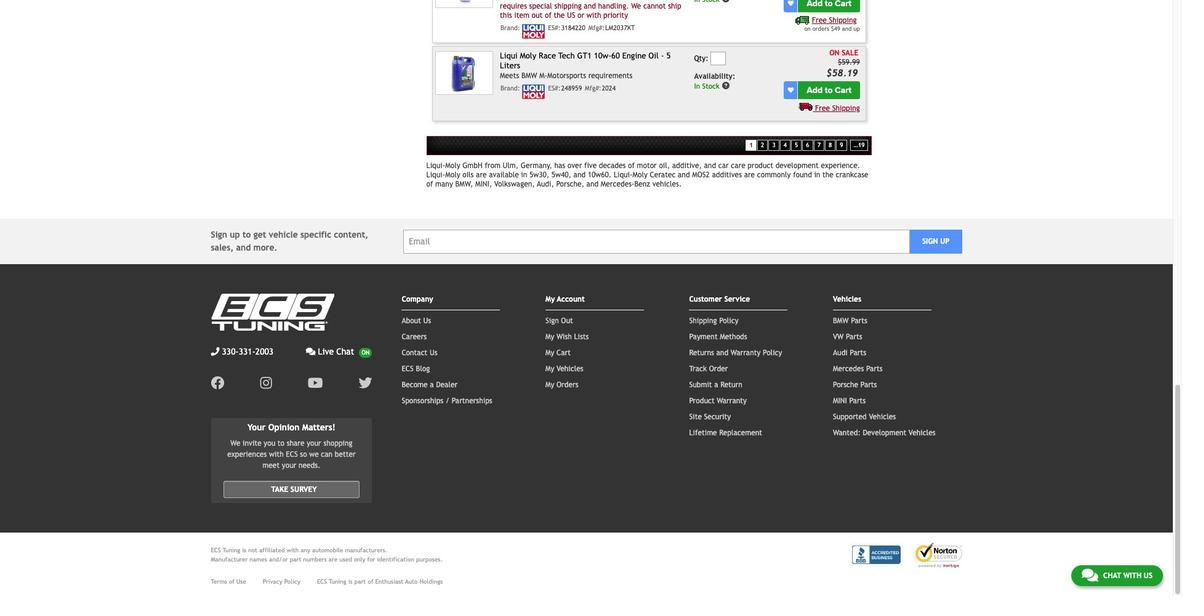 Task type: locate. For each thing, give the bounding box(es) containing it.
0 vertical spatial we
[[632, 2, 642, 11]]

2 horizontal spatial sign
[[923, 237, 939, 246]]

my for my orders
[[546, 381, 555, 390]]

2 horizontal spatial to
[[825, 85, 833, 95]]

1 vertical spatial cart
[[557, 349, 571, 358]]

1 horizontal spatial tuning
[[329, 579, 347, 585]]

1 vertical spatial tuning
[[329, 579, 347, 585]]

your right meet
[[282, 462, 297, 470]]

to inside sign up to get vehicle specific content, sales, and more.
[[243, 230, 251, 240]]

product
[[748, 162, 774, 170]]

lifetime
[[690, 429, 717, 438]]

1 horizontal spatial in
[[815, 171, 821, 180]]

of right out
[[545, 11, 552, 20]]

with inside ecs tuning is not affiliated with any automobile manufacturers. manufacturer names and/or part numbers are used only for identification purposes.
[[287, 547, 299, 554]]

5
[[667, 51, 671, 60], [795, 142, 799, 148]]

mfg#: left 2024 in the top of the page
[[585, 84, 602, 92]]

gmbh
[[463, 162, 483, 170]]

of inside this item is classified as hazardous materials and requires special shipping and handling. we cannot ship this item out of the us or with priority
[[545, 11, 552, 20]]

vehicle
[[269, 230, 298, 240]]

1 vertical spatial we
[[231, 439, 241, 448]]

comments image
[[1082, 568, 1099, 583]]

a for submit
[[715, 381, 719, 390]]

up inside sign up to get vehicle specific content, sales, and more.
[[230, 230, 240, 240]]

parts for porsche parts
[[861, 381, 878, 390]]

tuning up manufacturer
[[223, 547, 240, 554]]

materials
[[619, 0, 649, 1]]

terms of use
[[211, 579, 246, 585]]

0 horizontal spatial chat
[[337, 347, 354, 357]]

0 horizontal spatial sign
[[211, 230, 227, 240]]

1 vertical spatial part
[[355, 579, 366, 585]]

-
[[661, 51, 664, 60]]

0 horizontal spatial we
[[231, 439, 241, 448]]

my for my vehicles
[[546, 365, 555, 374]]

ecs down 'numbers'
[[317, 579, 327, 585]]

up inside button
[[941, 237, 950, 246]]

1 liqui-moly - corporate logo image from the top
[[523, 24, 545, 39]]

mfg#: down this item is classified as hazardous materials and requires special shipping and handling. we cannot ship this item out of the us or with priority at the top
[[589, 24, 605, 32]]

0 vertical spatial your
[[307, 439, 321, 448]]

ecs up manufacturer
[[211, 547, 221, 554]]

moly left race
[[520, 51, 537, 60]]

0 horizontal spatial the
[[554, 11, 565, 20]]

free inside free shipping on orders $49 and up
[[812, 16, 827, 24]]

1 horizontal spatial cart
[[835, 85, 852, 95]]

warranty down methods
[[731, 349, 761, 358]]

mercedes-
[[601, 180, 635, 189]]

ecs for ecs tuning is not affiliated with any automobile manufacturers. manufacturer names and/or part numbers are used only for identification purposes.
[[211, 547, 221, 554]]

es#: left 248959
[[548, 84, 561, 92]]

tuning inside ecs tuning is not affiliated with any automobile manufacturers. manufacturer names and/or part numbers are used only for identification purposes.
[[223, 547, 240, 554]]

your opinion matters!
[[248, 423, 336, 433]]

1 horizontal spatial chat
[[1104, 572, 1122, 580]]

1 vertical spatial policy
[[763, 349, 783, 358]]

youtube logo image
[[308, 377, 323, 390]]

0 horizontal spatial your
[[282, 462, 297, 470]]

0 vertical spatial bmw
[[522, 71, 537, 80]]

0 horizontal spatial in
[[521, 171, 528, 180]]

item down requires
[[515, 11, 530, 20]]

become
[[402, 381, 428, 390]]

0 horizontal spatial policy
[[284, 579, 301, 585]]

shipping down add to cart button
[[833, 104, 860, 113]]

0 horizontal spatial cart
[[557, 349, 571, 358]]

1 vertical spatial bmw
[[833, 317, 849, 326]]

2 horizontal spatial is
[[533, 0, 538, 1]]

is left not
[[242, 547, 247, 554]]

are up mini,
[[476, 171, 487, 180]]

0 vertical spatial tuning
[[223, 547, 240, 554]]

item
[[516, 0, 531, 1], [515, 11, 530, 20]]

liqui-moly - corporate logo image
[[523, 24, 545, 39], [523, 84, 545, 99]]

shipping up "$49"
[[829, 16, 857, 24]]

twitter logo image
[[359, 377, 372, 390]]

is inside this item is classified as hazardous materials and requires special shipping and handling. we cannot ship this item out of the us or with priority
[[533, 0, 538, 1]]

1 my from the top
[[546, 295, 555, 304]]

1 vertical spatial liqui-moly - corporate logo image
[[523, 84, 545, 99]]

sponsorships / partnerships
[[402, 397, 493, 406]]

and up order
[[717, 349, 729, 358]]

bmw inside the liqui moly race tech gt1 10w-60 engine oil - 5 liters meets bmw m-motorsports requirements
[[522, 71, 537, 80]]

we up "experiences"
[[231, 439, 241, 448]]

over
[[568, 162, 582, 170]]

to right the add
[[825, 85, 833, 95]]

my left wish
[[546, 333, 555, 342]]

2 vertical spatial us
[[1144, 572, 1153, 580]]

question sign image
[[722, 0, 731, 3]]

is for not
[[242, 547, 247, 554]]

specific
[[301, 230, 331, 240]]

payment methods
[[690, 333, 748, 342]]

up for sign up
[[941, 237, 950, 246]]

4 my from the top
[[546, 365, 555, 374]]

parts up mercedes parts
[[850, 349, 867, 358]]

2 vertical spatial policy
[[284, 579, 301, 585]]

with left any
[[287, 547, 299, 554]]

policy for privacy policy
[[284, 579, 301, 585]]

on
[[805, 25, 811, 32]]

we inside this item is classified as hazardous materials and requires special shipping and handling. we cannot ship this item out of the us or with priority
[[632, 2, 642, 11]]

not
[[248, 547, 257, 554]]

0 vertical spatial mfg#:
[[589, 24, 605, 32]]

question sign image
[[722, 81, 731, 90]]

priority
[[604, 11, 628, 20]]

and inside free shipping on orders $49 and up
[[843, 25, 852, 32]]

shipping up the payment on the bottom of page
[[690, 317, 717, 326]]

vehicles up the orders
[[557, 365, 584, 374]]

brand: down this
[[501, 24, 520, 32]]

0 vertical spatial the
[[554, 11, 565, 20]]

add
[[807, 85, 823, 95]]

1 vertical spatial free
[[816, 104, 830, 113]]

my account
[[546, 295, 585, 304]]

bmw parts link
[[833, 317, 868, 326]]

tuning down used
[[329, 579, 347, 585]]

is up special at the left top of the page
[[533, 0, 538, 1]]

parts right vw
[[846, 333, 863, 342]]

brand: down meets
[[501, 84, 520, 92]]

free for free shipping
[[816, 104, 830, 113]]

and up the cannot
[[651, 0, 664, 1]]

1 horizontal spatial policy
[[720, 317, 739, 326]]

my for my cart
[[546, 349, 555, 358]]

1 vertical spatial us
[[430, 349, 438, 358]]

oils
[[463, 171, 474, 180]]

to inside we invite you to share your shopping experiences with ecs so we can better meet your needs.
[[278, 439, 285, 448]]

mini parts link
[[833, 397, 866, 406]]

1 horizontal spatial up
[[854, 25, 860, 32]]

orders
[[813, 25, 830, 32]]

sales,
[[211, 243, 234, 253]]

parts down mercedes parts
[[861, 381, 878, 390]]

so
[[300, 450, 307, 459]]

0 vertical spatial es#:
[[548, 24, 561, 32]]

1 vertical spatial brand:
[[501, 84, 520, 92]]

a left return on the right of the page
[[715, 381, 719, 390]]

1 vertical spatial the
[[823, 171, 834, 180]]

item up requires
[[516, 0, 531, 1]]

site security
[[690, 413, 731, 422]]

the down experience.
[[823, 171, 834, 180]]

0 vertical spatial brand:
[[501, 24, 520, 32]]

1 horizontal spatial a
[[715, 381, 719, 390]]

parts for mercedes parts
[[867, 365, 883, 374]]

we
[[632, 2, 642, 11], [231, 439, 241, 448]]

2 vertical spatial to
[[278, 439, 285, 448]]

track order
[[690, 365, 728, 374]]

my left the orders
[[546, 381, 555, 390]]

1 vertical spatial item
[[515, 11, 530, 20]]

contact us link
[[402, 349, 438, 358]]

supported vehicles link
[[833, 413, 896, 422]]

sign out link
[[546, 317, 573, 326]]

site
[[690, 413, 702, 422]]

2 es#: from the top
[[548, 84, 561, 92]]

my vehicles
[[546, 365, 584, 374]]

es#: 248959 mfg#: 2024
[[548, 84, 616, 92]]

5 my from the top
[[546, 381, 555, 390]]

is inside ecs tuning is not affiliated with any automobile manufacturers. manufacturer names and/or part numbers are used only for identification purposes.
[[242, 547, 247, 554]]

are down product
[[745, 171, 755, 180]]

cart inside add to cart button
[[835, 85, 852, 95]]

0 horizontal spatial a
[[430, 381, 434, 390]]

classified
[[541, 0, 571, 1]]

service
[[725, 295, 750, 304]]

2 liqui-moly - corporate logo image from the top
[[523, 84, 545, 99]]

0 horizontal spatial up
[[230, 230, 240, 240]]

1 horizontal spatial your
[[307, 439, 321, 448]]

become a dealer link
[[402, 381, 458, 390]]

us for contact us
[[430, 349, 438, 358]]

liqui moly race tech gt1 10w-60 engine oil - 5 liters meets bmw m-motorsports requirements
[[500, 51, 671, 80]]

free up orders
[[812, 16, 827, 24]]

sign inside button
[[923, 237, 939, 246]]

chat right comments icon
[[1104, 572, 1122, 580]]

0 horizontal spatial is
[[242, 547, 247, 554]]

return
[[721, 381, 743, 390]]

free right free shipping image
[[816, 104, 830, 113]]

2 brand: from the top
[[501, 84, 520, 92]]

5 left 6
[[795, 142, 799, 148]]

moly left gmbh
[[445, 162, 461, 170]]

parts down porsche parts
[[850, 397, 866, 406]]

0 vertical spatial chat
[[337, 347, 354, 357]]

lifetime replacement link
[[690, 429, 763, 438]]

cart down wish
[[557, 349, 571, 358]]

0 vertical spatial to
[[825, 85, 833, 95]]

1 brand: from the top
[[501, 24, 520, 32]]

are down automobile
[[329, 556, 338, 563]]

0 horizontal spatial part
[[290, 556, 301, 563]]

vehicles up wanted: development vehicles
[[869, 413, 896, 422]]

invite
[[243, 439, 262, 448]]

0 vertical spatial policy
[[720, 317, 739, 326]]

us inside the chat with us link
[[1144, 572, 1153, 580]]

1 horizontal spatial the
[[823, 171, 834, 180]]

part down 'only'
[[355, 579, 366, 585]]

ecs blog
[[402, 365, 430, 374]]

60
[[612, 51, 620, 60]]

2 vertical spatial is
[[348, 579, 353, 585]]

in
[[695, 81, 700, 90]]

with up es#: 3184220 mfg#: lm2037kt
[[587, 11, 602, 20]]

5 inside the liqui moly race tech gt1 10w-60 engine oil - 5 liters meets bmw m-motorsports requirements
[[667, 51, 671, 60]]

1 horizontal spatial are
[[476, 171, 487, 180]]

parts up vw parts
[[851, 317, 868, 326]]

we
[[309, 450, 319, 459]]

many
[[436, 180, 453, 189]]

0 horizontal spatial tuning
[[223, 547, 240, 554]]

parts
[[851, 317, 868, 326], [846, 333, 863, 342], [850, 349, 867, 358], [867, 365, 883, 374], [861, 381, 878, 390], [850, 397, 866, 406]]

chat with us
[[1104, 572, 1153, 580]]

1 vertical spatial warranty
[[717, 397, 747, 406]]

/
[[446, 397, 450, 406]]

and up mos2
[[704, 162, 716, 170]]

in up volkswagen,
[[521, 171, 528, 180]]

1 vertical spatial es#:
[[548, 84, 561, 92]]

0 horizontal spatial are
[[329, 556, 338, 563]]

motorsports
[[548, 71, 586, 80]]

handling.
[[598, 2, 629, 11]]

mfg#: for lm2037kt
[[589, 24, 605, 32]]

vehicles.
[[653, 180, 682, 189]]

moly inside the liqui moly race tech gt1 10w-60 engine oil - 5 liters meets bmw m-motorsports requirements
[[520, 51, 537, 60]]

shipping policy
[[690, 317, 739, 326]]

to left get
[[243, 230, 251, 240]]

0 vertical spatial liqui-moly - corporate logo image
[[523, 24, 545, 39]]

0 vertical spatial free
[[812, 16, 827, 24]]

on sale $59.99 $58.19
[[827, 49, 860, 78]]

is down used
[[348, 579, 353, 585]]

3 my from the top
[[546, 349, 555, 358]]

248959
[[561, 84, 582, 92]]

1 es#: from the top
[[548, 24, 561, 32]]

us
[[567, 11, 576, 20]]

ecs left blog
[[402, 365, 414, 374]]

es#: for es#: 248959 mfg#: 2024
[[548, 84, 561, 92]]

0 vertical spatial us
[[424, 317, 431, 326]]

porsche parts
[[833, 381, 878, 390]]

2 a from the left
[[715, 381, 719, 390]]

2 my from the top
[[546, 333, 555, 342]]

free shipping image
[[799, 102, 813, 111]]

the left us
[[554, 11, 565, 20]]

careers
[[402, 333, 427, 342]]

my left account
[[546, 295, 555, 304]]

vehicles right the development
[[909, 429, 936, 438]]

us right contact
[[430, 349, 438, 358]]

mini,
[[476, 180, 492, 189]]

2 in from the left
[[815, 171, 821, 180]]

my orders link
[[546, 381, 579, 390]]

4 link
[[780, 140, 791, 151]]

parts for mini parts
[[850, 397, 866, 406]]

0 vertical spatial shipping
[[829, 16, 857, 24]]

privacy policy link
[[263, 577, 301, 587]]

1 vertical spatial your
[[282, 462, 297, 470]]

0 horizontal spatial 5
[[667, 51, 671, 60]]

1 vertical spatial mfg#:
[[585, 84, 602, 92]]

warranty down return on the right of the page
[[717, 397, 747, 406]]

2 horizontal spatial up
[[941, 237, 950, 246]]

liqui-moly - corporate logo image for es#: 248959 mfg#: 2024
[[523, 84, 545, 99]]

of left use
[[229, 579, 235, 585]]

liqui-moly - corporate logo image down out
[[523, 24, 545, 39]]

cart down $58.19 at the top of the page
[[835, 85, 852, 95]]

us right comments icon
[[1144, 572, 1153, 580]]

shipping
[[829, 16, 857, 24], [833, 104, 860, 113], [690, 317, 717, 326]]

with up meet
[[269, 450, 284, 459]]

free
[[812, 16, 827, 24], [816, 104, 830, 113]]

0 horizontal spatial bmw
[[522, 71, 537, 80]]

1 a from the left
[[430, 381, 434, 390]]

partnerships
[[452, 397, 493, 406]]

1 horizontal spatial sign
[[546, 317, 559, 326]]

and right sales,
[[236, 243, 251, 253]]

contact us
[[402, 349, 438, 358]]

my down the 'my cart' link
[[546, 365, 555, 374]]

the
[[554, 11, 565, 20], [823, 171, 834, 180]]

0 vertical spatial 5
[[667, 51, 671, 60]]

additives
[[712, 171, 742, 180]]

in right found
[[815, 171, 821, 180]]

1 horizontal spatial we
[[632, 2, 642, 11]]

es#: left 3184220
[[548, 24, 561, 32]]

liters
[[500, 61, 521, 71]]

us right about
[[424, 317, 431, 326]]

1 horizontal spatial to
[[278, 439, 285, 448]]

the inside liqui-moly gmbh from ulm, germany, has over five decades of motor oil, additive, and car care product development experience. liqui-moly oils are available in 5w30, 5w40, and 10w60. liqui-moly ceratec and mos2 additives are commonly found in the crankcase of many bmw, mini, volkswagen, audi, porsche, and mercedes-benz vehicles.
[[823, 171, 834, 180]]

0 horizontal spatial to
[[243, 230, 251, 240]]

and right "$49"
[[843, 25, 852, 32]]

with inside this item is classified as hazardous materials and requires special shipping and handling. we cannot ship this item out of the us or with priority
[[587, 11, 602, 20]]

5 right -
[[667, 51, 671, 60]]

we down materials
[[632, 2, 642, 11]]

part down any
[[290, 556, 301, 563]]

sign inside sign up to get vehicle specific content, sales, and more.
[[211, 230, 227, 240]]

1 vertical spatial 5
[[795, 142, 799, 148]]

1 vertical spatial is
[[242, 547, 247, 554]]

0 vertical spatial cart
[[835, 85, 852, 95]]

development
[[863, 429, 907, 438]]

1 vertical spatial shipping
[[833, 104, 860, 113]]

to inside add to cart button
[[825, 85, 833, 95]]

None text field
[[711, 52, 726, 65]]

1 horizontal spatial bmw
[[833, 317, 849, 326]]

a left dealer
[[430, 381, 434, 390]]

vw parts link
[[833, 333, 863, 342]]

race
[[539, 51, 556, 60]]

to right you
[[278, 439, 285, 448]]

ecs inside ecs tuning is not affiliated with any automobile manufacturers. manufacturer names and/or part numbers are used only for identification purposes.
[[211, 547, 221, 554]]

shipping for free shipping on orders $49 and up
[[829, 16, 857, 24]]

my up my vehicles
[[546, 349, 555, 358]]

chat right live at the left
[[337, 347, 354, 357]]

part
[[290, 556, 301, 563], [355, 579, 366, 585]]

your up we
[[307, 439, 321, 448]]

1 horizontal spatial is
[[348, 579, 353, 585]]

ecs left so
[[286, 450, 298, 459]]

requirements
[[589, 71, 633, 80]]

bmw left m-
[[522, 71, 537, 80]]

chat
[[337, 347, 354, 357], [1104, 572, 1122, 580]]

we inside we invite you to share your shopping experiences with ecs so we can better meet your needs.
[[231, 439, 241, 448]]

0 vertical spatial is
[[533, 0, 538, 1]]

add to wish list image
[[788, 87, 794, 93]]

0 vertical spatial part
[[290, 556, 301, 563]]

mfg#: for 2024
[[585, 84, 602, 92]]

es#248959 - 2024 - liqui moly race tech gt1 10w-60 engine oil - 5 liters - meets bmw m-motorsports requirements - liqui-moly - bmw image
[[436, 51, 493, 95]]

volkswagen,
[[495, 180, 535, 189]]

bmw up vw
[[833, 317, 849, 326]]

1 vertical spatial to
[[243, 230, 251, 240]]

parts up "porsche parts" link
[[867, 365, 883, 374]]

2 link
[[758, 140, 768, 151]]

and down over
[[574, 171, 586, 180]]

liqui-moly - corporate logo image down m-
[[523, 84, 545, 99]]

shipping inside free shipping on orders $49 and up
[[829, 16, 857, 24]]

6
[[807, 142, 810, 148]]

security
[[704, 413, 731, 422]]

sign for sign up to get vehicle specific content, sales, and more.
[[211, 230, 227, 240]]



Task type: describe. For each thing, give the bounding box(es) containing it.
2 vertical spatial shipping
[[690, 317, 717, 326]]

auto
[[405, 579, 418, 585]]

tuning for part
[[329, 579, 347, 585]]

and down the hazardous
[[584, 2, 596, 11]]

liqui-moly - corporate logo image for es#: 3184220 mfg#: lm2037kt
[[523, 24, 545, 39]]

us for about us
[[424, 317, 431, 326]]

track order link
[[690, 365, 728, 374]]

my wish lists
[[546, 333, 589, 342]]

account
[[557, 295, 585, 304]]

mos2
[[693, 171, 710, 180]]

take survey button
[[223, 481, 360, 499]]

policy for shipping policy
[[720, 317, 739, 326]]

parts for audi parts
[[850, 349, 867, 358]]

of left motor
[[628, 162, 635, 170]]

0 vertical spatial item
[[516, 0, 531, 1]]

$58.19
[[827, 67, 859, 78]]

privacy policy
[[263, 579, 301, 585]]

1 horizontal spatial part
[[355, 579, 366, 585]]

my cart link
[[546, 349, 571, 358]]

are inside ecs tuning is not affiliated with any automobile manufacturers. manufacturer names and/or part numbers are used only for identification purposes.
[[329, 556, 338, 563]]

site security link
[[690, 413, 731, 422]]

8 link
[[825, 140, 836, 151]]

$59.99
[[838, 58, 860, 67]]

Email email field
[[404, 230, 910, 254]]

phone image
[[211, 348, 220, 356]]

sign for sign out
[[546, 317, 559, 326]]

has
[[555, 162, 566, 170]]

take survey link
[[223, 481, 360, 499]]

2 horizontal spatial policy
[[763, 349, 783, 358]]

up inside free shipping on orders $49 and up
[[854, 25, 860, 32]]

es#: for es#: 3184220 mfg#: lm2037kt
[[548, 24, 561, 32]]

…19 link
[[850, 140, 869, 151]]

vw parts
[[833, 333, 863, 342]]

returns
[[690, 349, 715, 358]]

wanted:
[[833, 429, 861, 438]]

out
[[532, 11, 543, 20]]

my for my wish lists
[[546, 333, 555, 342]]

can
[[321, 450, 333, 459]]

lifetime replacement
[[690, 429, 763, 438]]

the inside this item is classified as hazardous materials and requires special shipping and handling. we cannot ship this item out of the us or with priority
[[554, 11, 565, 20]]

…19
[[854, 142, 865, 148]]

motor
[[637, 162, 657, 170]]

es#3184220 - lm2037kt - pro-line engine flush - 500ml  - highly effective additives to clean the engine before your next oil service - liqui-moly - audi bmw volkswagen mercedes benz mini porsche image
[[436, 0, 493, 8]]

and inside sign up to get vehicle specific content, sales, and more.
[[236, 243, 251, 253]]

about
[[402, 317, 421, 326]]

porsche,
[[557, 180, 585, 189]]

shipping for free shipping
[[833, 104, 860, 113]]

add to cart button
[[799, 81, 860, 99]]

order
[[709, 365, 728, 374]]

1
[[750, 142, 753, 148]]

2 horizontal spatial are
[[745, 171, 755, 180]]

and/or
[[269, 556, 288, 563]]

wanted: development vehicles
[[833, 429, 936, 438]]

dealer
[[436, 381, 458, 390]]

blog
[[416, 365, 430, 374]]

car
[[719, 162, 729, 170]]

bmw,
[[456, 180, 473, 189]]

add to cart
[[807, 85, 852, 95]]

moly up benz
[[633, 171, 648, 180]]

ship
[[668, 2, 682, 11]]

ecs for ecs blog
[[402, 365, 414, 374]]

my wish lists link
[[546, 333, 589, 342]]

shipping
[[555, 2, 582, 11]]

free for free shipping on orders $49 and up
[[812, 16, 827, 24]]

moly up many in the top left of the page
[[445, 171, 461, 180]]

germany,
[[521, 162, 552, 170]]

company
[[402, 295, 434, 304]]

tech
[[559, 51, 575, 60]]

sign up button
[[910, 230, 963, 254]]

parts for bmw parts
[[851, 317, 868, 326]]

3 link
[[769, 140, 780, 151]]

my cart
[[546, 349, 571, 358]]

part inside ecs tuning is not affiliated with any automobile manufacturers. manufacturer names and/or part numbers are used only for identification purposes.
[[290, 556, 301, 563]]

a for become
[[430, 381, 434, 390]]

liqui
[[500, 51, 518, 60]]

0 vertical spatial warranty
[[731, 349, 761, 358]]

returns and warranty policy
[[690, 349, 783, 358]]

identification
[[377, 556, 415, 563]]

facebook logo image
[[211, 377, 225, 390]]

ecs for ecs tuning is part of enthusiast auto holdings
[[317, 579, 327, 585]]

my for my account
[[546, 295, 555, 304]]

free shipping image
[[796, 16, 810, 25]]

7
[[818, 142, 821, 148]]

better
[[335, 450, 356, 459]]

tuning for not
[[223, 547, 240, 554]]

instagram logo image
[[260, 377, 272, 390]]

ecs tuning image
[[211, 294, 334, 331]]

mercedes
[[833, 365, 864, 374]]

or
[[578, 11, 585, 20]]

sale
[[842, 49, 859, 57]]

privacy
[[263, 579, 283, 585]]

qty:
[[695, 54, 709, 63]]

numbers
[[303, 556, 327, 563]]

chat inside 'link'
[[337, 347, 354, 357]]

parts for vw parts
[[846, 333, 863, 342]]

and down additive,
[[678, 171, 690, 180]]

porsche
[[833, 381, 859, 390]]

331-
[[239, 347, 256, 357]]

shopping
[[324, 439, 353, 448]]

8
[[829, 142, 832, 148]]

meet
[[263, 462, 280, 470]]

returns and warranty policy link
[[690, 349, 783, 358]]

ecs inside we invite you to share your shopping experiences with ecs so we can better meet your needs.
[[286, 450, 298, 459]]

sign for sign up
[[923, 237, 939, 246]]

brand: for es#: 3184220 mfg#: lm2037kt
[[501, 24, 520, 32]]

product warranty
[[690, 397, 747, 406]]

comments image
[[306, 348, 316, 356]]

vehicles up bmw parts on the right bottom
[[833, 295, 862, 304]]

of left many in the top left of the page
[[427, 180, 433, 189]]

is for part
[[348, 579, 353, 585]]

brand: for es#: 248959 mfg#: 2024
[[501, 84, 520, 92]]

audi parts
[[833, 349, 867, 358]]

is for classified
[[533, 0, 538, 1]]

mini
[[833, 397, 848, 406]]

enthusiast
[[375, 579, 404, 585]]

engine
[[623, 51, 646, 60]]

1 horizontal spatial 5
[[795, 142, 799, 148]]

track
[[690, 365, 707, 374]]

with right comments icon
[[1124, 572, 1142, 580]]

and down 10w60.
[[587, 180, 599, 189]]

ecs tuning is part of enthusiast auto holdings
[[317, 579, 443, 585]]

1 vertical spatial chat
[[1104, 572, 1122, 580]]

enthusiast auto holdings link
[[375, 577, 443, 587]]

automobile
[[312, 547, 343, 554]]

330-
[[222, 347, 239, 357]]

7 link
[[814, 140, 825, 151]]

with inside we invite you to share your shopping experiences with ecs so we can better meet your needs.
[[269, 450, 284, 459]]

names
[[250, 556, 267, 563]]

add to wish list image
[[788, 0, 794, 6]]

orders
[[557, 381, 579, 390]]

5w30,
[[530, 171, 550, 180]]

1 in from the left
[[521, 171, 528, 180]]

terms
[[211, 579, 227, 585]]

up for sign up to get vehicle specific content, sales, and more.
[[230, 230, 240, 240]]

6 link
[[803, 140, 814, 151]]

sponsorships / partnerships link
[[402, 397, 493, 406]]

330-331-2003
[[222, 347, 274, 357]]

of left enthusiast
[[368, 579, 374, 585]]

mercedes parts link
[[833, 365, 883, 374]]

4
[[784, 142, 787, 148]]

more.
[[254, 243, 278, 253]]

my vehicles link
[[546, 365, 584, 374]]

9 link
[[837, 140, 847, 151]]

this
[[500, 0, 514, 1]]



Task type: vqa. For each thing, say whether or not it's contained in the screenshot.
first a from the right
yes



